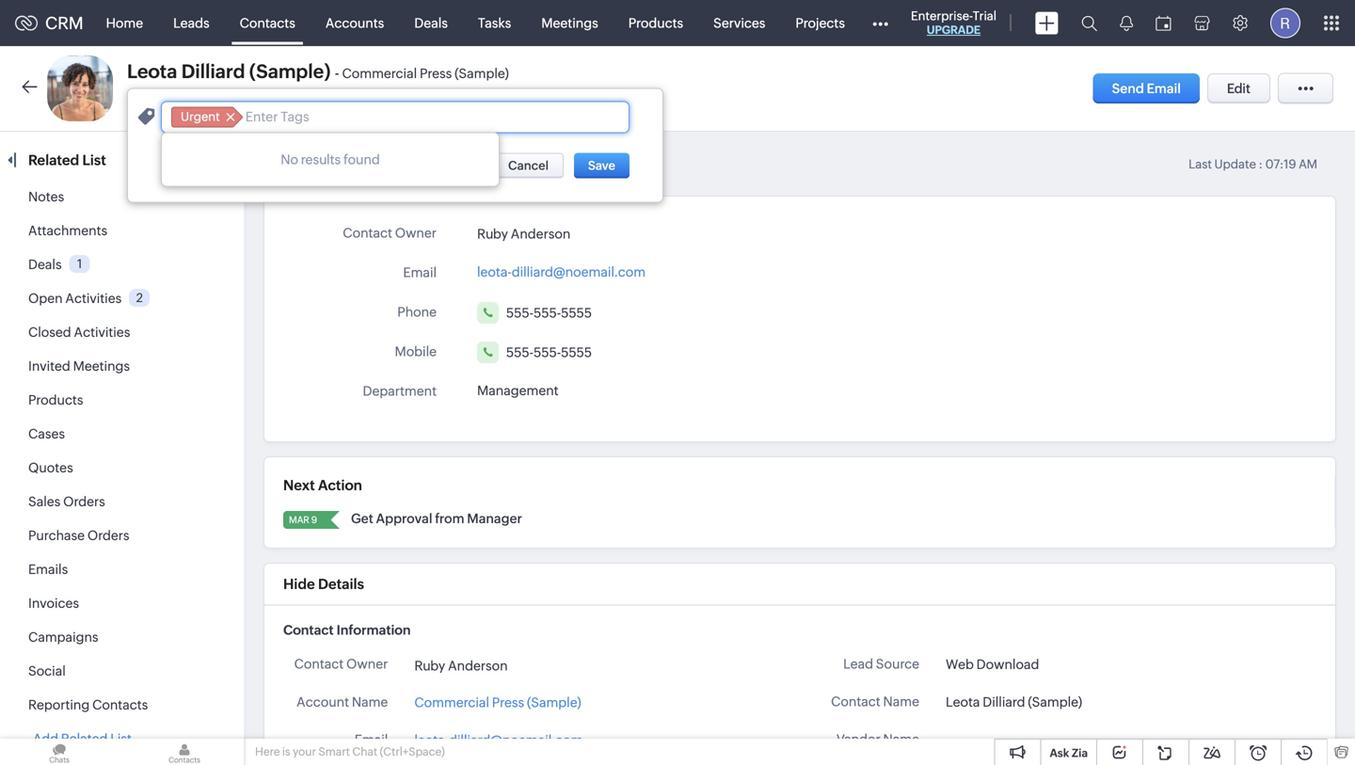 Task type: describe. For each thing, give the bounding box(es) containing it.
0 vertical spatial dilliard@noemail.com
[[512, 265, 646, 280]]

management
[[477, 383, 559, 398]]

activities for closed activities
[[74, 325, 130, 340]]

contacts image
[[125, 739, 244, 765]]

next
[[283, 477, 315, 494]]

vendor
[[837, 732, 881, 747]]

contact down found
[[343, 225, 392, 241]]

invited meetings link
[[28, 359, 130, 374]]

reporting contacts link
[[28, 697, 148, 713]]

:
[[1259, 157, 1263, 171]]

home link
[[91, 0, 158, 46]]

send email
[[1112, 81, 1181, 96]]

1 horizontal spatial leota-
[[477, 265, 512, 280]]

sales orders link
[[28, 494, 105, 509]]

calendar image
[[1156, 16, 1172, 31]]

0 horizontal spatial deals
[[28, 257, 62, 272]]

search image
[[1082, 15, 1098, 31]]

signals image
[[1120, 15, 1133, 31]]

0 vertical spatial related
[[28, 152, 79, 168]]

related list
[[28, 152, 109, 168]]

orders for purchase orders
[[87, 528, 129, 543]]

0 vertical spatial leota-dilliard@noemail.com
[[477, 265, 646, 280]]

07:19
[[1266, 157, 1297, 171]]

department
[[363, 384, 437, 399]]

cancel button
[[493, 153, 564, 178]]

orders for sales orders
[[63, 494, 105, 509]]

social
[[28, 664, 66, 679]]

send email button
[[1093, 73, 1200, 104]]

1 horizontal spatial email
[[403, 265, 437, 280]]

press inside leota dilliard (sample) - commercial press (sample)
[[420, 66, 452, 81]]

add
[[33, 731, 58, 746]]

web
[[946, 657, 974, 672]]

purchase orders
[[28, 528, 129, 543]]

(sample) inside leota dilliard (sample) - commercial press (sample)
[[455, 66, 509, 81]]

quotes
[[28, 460, 73, 475]]

create menu image
[[1035, 12, 1059, 34]]

leota for leota dilliard (sample)
[[946, 695, 980, 710]]

(sample) for commercial press (sample)
[[527, 695, 581, 710]]

chat
[[352, 746, 378, 758]]

reporting
[[28, 697, 90, 713]]

add related list
[[33, 731, 132, 746]]

1 vertical spatial commercial press (sample) link
[[414, 693, 581, 712]]

closed
[[28, 325, 71, 340]]

quotes link
[[28, 460, 73, 475]]

chats image
[[0, 739, 119, 765]]

555-555-5555 for mobile
[[506, 345, 592, 360]]

1 vertical spatial leota-dilliard@noemail.com
[[414, 733, 583, 748]]

email inside 'button'
[[1147, 81, 1181, 96]]

trial
[[973, 9, 997, 23]]

Other Modules field
[[860, 8, 901, 38]]

social link
[[28, 664, 66, 679]]

tasks link
[[463, 0, 526, 46]]

enterprise-trial upgrade
[[911, 9, 997, 36]]

Urgent field
[[161, 101, 630, 133]]

name for account name
[[352, 695, 388, 710]]

get
[[351, 511, 373, 526]]

ask
[[1050, 747, 1070, 760]]

account
[[297, 695, 349, 710]]

9
[[311, 514, 317, 525]]

0 vertical spatial deals link
[[399, 0, 463, 46]]

attachments
[[28, 223, 107, 238]]

invited
[[28, 359, 70, 374]]

search element
[[1070, 0, 1109, 46]]

(sample) for leota dilliard (sample) - commercial press (sample)
[[249, 61, 331, 82]]

hide details link
[[283, 576, 364, 593]]

mar 9
[[289, 514, 317, 525]]

your
[[293, 746, 316, 758]]

contact owner for email
[[343, 225, 437, 241]]

found
[[344, 152, 380, 167]]

ruby anderson for leota-
[[477, 226, 571, 241]]

activities for open activities
[[65, 291, 122, 306]]

account name
[[297, 695, 388, 710]]

ruby for leota-dilliard@noemail.com
[[477, 226, 508, 241]]

create menu element
[[1024, 0, 1070, 46]]

last
[[1189, 157, 1212, 171]]

campaigns
[[28, 630, 98, 645]]

signals element
[[1109, 0, 1145, 46]]

upgrade
[[927, 24, 981, 36]]

1 vertical spatial dilliard@noemail.com
[[449, 733, 583, 748]]

-
[[335, 65, 339, 81]]

commercial inside leota dilliard (sample) - commercial press (sample)
[[342, 66, 417, 81]]

hide
[[283, 576, 315, 593]]

invoices
[[28, 596, 79, 611]]

attachments link
[[28, 223, 107, 238]]

1 horizontal spatial list
[[110, 731, 132, 746]]

mobile
[[395, 344, 437, 359]]

edit button
[[1208, 73, 1271, 104]]

commercial press (sample)
[[414, 695, 581, 710]]

details
[[318, 576, 364, 593]]

projects link
[[781, 0, 860, 46]]

closed activities link
[[28, 325, 130, 340]]

get approval from manager link
[[351, 511, 522, 526]]

2 vertical spatial email
[[355, 732, 388, 747]]

5555 for phone
[[561, 305, 592, 320]]

reporting contacts
[[28, 697, 148, 713]]

urgent
[[181, 110, 220, 124]]

contact name
[[831, 694, 920, 709]]

source
[[876, 657, 920, 672]]

enterprise-
[[911, 9, 973, 23]]

owner for account name
[[346, 657, 388, 672]]

contact information
[[283, 623, 411, 638]]

save button
[[574, 153, 630, 178]]

notes
[[28, 189, 64, 204]]

ruby anderson for commercial
[[414, 658, 508, 673]]

0 vertical spatial meetings
[[542, 16, 598, 31]]

leota for leota dilliard (sample) - commercial press (sample)
[[127, 61, 177, 82]]

purchase orders link
[[28, 528, 129, 543]]

is
[[282, 746, 290, 758]]

lead source
[[843, 657, 920, 672]]

dilliard for leota dilliard (sample) - commercial press (sample)
[[181, 61, 245, 82]]

last update : 07:19 am
[[1189, 157, 1318, 171]]

lead
[[843, 657, 873, 672]]

dilliard for leota dilliard (sample)
[[983, 695, 1026, 710]]

5555 for mobile
[[561, 345, 592, 360]]

555-555-5555 for phone
[[506, 305, 592, 320]]

contact down the hide on the left
[[283, 623, 334, 638]]

0 vertical spatial leota-dilliard@noemail.com link
[[477, 259, 646, 280]]



Task type: vqa. For each thing, say whether or not it's contained in the screenshot.
your
yes



Task type: locate. For each thing, give the bounding box(es) containing it.
ruby down cancel button
[[477, 226, 508, 241]]

0 vertical spatial products
[[629, 16, 684, 31]]

commercial right -
[[342, 66, 417, 81]]

5555
[[561, 305, 592, 320], [561, 345, 592, 360]]

1 horizontal spatial meetings
[[542, 16, 598, 31]]

0 horizontal spatial leota-
[[414, 733, 449, 748]]

logo image
[[15, 16, 38, 31]]

leota down web
[[946, 695, 980, 710]]

1 horizontal spatial products link
[[613, 0, 699, 46]]

next action
[[283, 477, 362, 494]]

deals left tasks
[[414, 16, 448, 31]]

0 horizontal spatial owner
[[346, 657, 388, 672]]

0 horizontal spatial products link
[[28, 393, 83, 408]]

0 horizontal spatial press
[[420, 66, 452, 81]]

contacts link
[[225, 0, 310, 46]]

profile element
[[1259, 0, 1312, 46]]

0 vertical spatial dilliard
[[181, 61, 245, 82]]

contact
[[343, 225, 392, 241], [283, 623, 334, 638], [294, 657, 344, 672], [831, 694, 881, 709]]

list up attachments
[[82, 152, 106, 168]]

orders
[[63, 494, 105, 509], [87, 528, 129, 543]]

cancel
[[508, 158, 549, 173]]

here is your smart chat (ctrl+space)
[[255, 746, 445, 758]]

orders right purchase
[[87, 528, 129, 543]]

2 horizontal spatial email
[[1147, 81, 1181, 96]]

1 vertical spatial press
[[492, 695, 524, 710]]

anderson for commercial
[[448, 658, 508, 673]]

meetings down closed activities
[[73, 359, 130, 374]]

contact down lead
[[831, 694, 881, 709]]

0 horizontal spatial list
[[82, 152, 106, 168]]

1 horizontal spatial deals
[[414, 16, 448, 31]]

0 vertical spatial ruby anderson
[[477, 226, 571, 241]]

contact owner down contact information
[[294, 657, 388, 672]]

leads link
[[158, 0, 225, 46]]

1 vertical spatial leota
[[946, 695, 980, 710]]

name down source
[[883, 694, 920, 709]]

ruby anderson
[[477, 226, 571, 241], [414, 658, 508, 673]]

hide details
[[283, 576, 364, 593]]

projects
[[796, 16, 845, 31]]

get approval from manager
[[351, 511, 522, 526]]

leads
[[173, 16, 210, 31]]

activities
[[65, 291, 122, 306], [74, 325, 130, 340]]

meetings right tasks
[[542, 16, 598, 31]]

tasks
[[478, 16, 511, 31]]

2 5555 from the top
[[561, 345, 592, 360]]

1 horizontal spatial dilliard
[[983, 695, 1026, 710]]

cases
[[28, 426, 65, 441]]

name for vendor name
[[883, 732, 920, 747]]

0 vertical spatial deals
[[414, 16, 448, 31]]

mar
[[289, 514, 309, 525]]

products link down invited
[[28, 393, 83, 408]]

(ctrl+space)
[[380, 746, 445, 758]]

0 horizontal spatial ruby
[[414, 658, 445, 673]]

0 horizontal spatial anderson
[[448, 658, 508, 673]]

1 horizontal spatial deals link
[[399, 0, 463, 46]]

2
[[136, 291, 143, 305]]

smart
[[318, 746, 350, 758]]

0 horizontal spatial contacts
[[92, 697, 148, 713]]

services link
[[699, 0, 781, 46]]

1 horizontal spatial anderson
[[511, 226, 571, 241]]

from
[[435, 511, 465, 526]]

dilliard down download
[[983, 695, 1026, 710]]

products
[[629, 16, 684, 31], [28, 393, 83, 408]]

1 vertical spatial dilliard
[[983, 695, 1026, 710]]

services
[[714, 16, 766, 31]]

overview
[[286, 151, 348, 167]]

manager
[[467, 511, 522, 526]]

1 vertical spatial activities
[[74, 325, 130, 340]]

0 vertical spatial commercial press (sample) link
[[342, 65, 509, 81]]

open activities link
[[28, 291, 122, 306]]

here
[[255, 746, 280, 758]]

deals up open
[[28, 257, 62, 272]]

crm
[[45, 13, 83, 33]]

products down invited
[[28, 393, 83, 408]]

0 vertical spatial 5555
[[561, 305, 592, 320]]

deals link up open
[[28, 257, 62, 272]]

1 5555 from the top
[[561, 305, 592, 320]]

0 vertical spatial owner
[[395, 225, 437, 241]]

products left services in the top right of the page
[[629, 16, 684, 31]]

1 vertical spatial products link
[[28, 393, 83, 408]]

1 vertical spatial contacts
[[92, 697, 148, 713]]

dilliard
[[181, 61, 245, 82], [983, 695, 1026, 710]]

anderson for leota-
[[511, 226, 571, 241]]

notes link
[[28, 189, 64, 204]]

1 vertical spatial list
[[110, 731, 132, 746]]

activities up invited meetings 'link'
[[74, 325, 130, 340]]

1 vertical spatial 555-555-5555
[[506, 345, 592, 360]]

0 vertical spatial 555-555-5555
[[506, 305, 592, 320]]

web download
[[946, 657, 1039, 672]]

1 vertical spatial email
[[403, 265, 437, 280]]

1 vertical spatial contact owner
[[294, 657, 388, 672]]

name
[[883, 694, 920, 709], [352, 695, 388, 710], [883, 732, 920, 747]]

email up phone
[[403, 265, 437, 280]]

contact up account
[[294, 657, 344, 672]]

0 horizontal spatial leota
[[127, 61, 177, 82]]

0 vertical spatial products link
[[613, 0, 699, 46]]

anderson
[[511, 226, 571, 241], [448, 658, 508, 673]]

0 vertical spatial orders
[[63, 494, 105, 509]]

related up notes link
[[28, 152, 79, 168]]

1 horizontal spatial products
[[629, 16, 684, 31]]

1 horizontal spatial press
[[492, 695, 524, 710]]

home
[[106, 16, 143, 31]]

send
[[1112, 81, 1144, 96]]

1 horizontal spatial leota
[[946, 695, 980, 710]]

0 vertical spatial press
[[420, 66, 452, 81]]

anderson up commercial press (sample)
[[448, 658, 508, 673]]

1 vertical spatial products
[[28, 393, 83, 408]]

owner for email
[[395, 225, 437, 241]]

open activities
[[28, 291, 122, 306]]

closed activities
[[28, 325, 130, 340]]

1 vertical spatial deals link
[[28, 257, 62, 272]]

2 555-555-5555 from the top
[[506, 345, 592, 360]]

open
[[28, 291, 63, 306]]

ruby up commercial press (sample)
[[414, 658, 445, 673]]

1 vertical spatial ruby
[[414, 658, 445, 673]]

owner down information
[[346, 657, 388, 672]]

vendor name
[[837, 732, 920, 747]]

1 horizontal spatial ruby
[[477, 226, 508, 241]]

owner up phone
[[395, 225, 437, 241]]

ruby anderson down cancel button
[[477, 226, 571, 241]]

0 horizontal spatial products
[[28, 393, 83, 408]]

0 vertical spatial ruby
[[477, 226, 508, 241]]

leota down home link
[[127, 61, 177, 82]]

campaigns link
[[28, 630, 98, 645]]

Enter Tags text field
[[245, 109, 619, 124]]

save
[[588, 158, 616, 173]]

1 vertical spatial orders
[[87, 528, 129, 543]]

crm link
[[15, 13, 83, 33]]

accounts link
[[310, 0, 399, 46]]

leota-
[[477, 265, 512, 280], [414, 733, 449, 748]]

0 vertical spatial commercial
[[342, 66, 417, 81]]

action
[[318, 477, 362, 494]]

0 horizontal spatial dilliard
[[181, 61, 245, 82]]

name right account
[[352, 695, 388, 710]]

meetings link
[[526, 0, 613, 46]]

name for contact name
[[883, 694, 920, 709]]

1 vertical spatial leota-
[[414, 733, 449, 748]]

invited meetings
[[28, 359, 130, 374]]

0 vertical spatial contacts
[[240, 16, 295, 31]]

1 vertical spatial deals
[[28, 257, 62, 272]]

phone
[[398, 305, 437, 320]]

sales
[[28, 494, 61, 509]]

1 555-555-5555 from the top
[[506, 305, 592, 320]]

0 vertical spatial leota-
[[477, 265, 512, 280]]

overview link
[[286, 151, 348, 167]]

information
[[337, 623, 411, 638]]

1 vertical spatial meetings
[[73, 359, 130, 374]]

no results found
[[281, 152, 380, 167]]

ask zia
[[1050, 747, 1088, 760]]

no
[[281, 152, 298, 167]]

press
[[420, 66, 452, 81], [492, 695, 524, 710]]

email
[[1147, 81, 1181, 96], [403, 265, 437, 280], [355, 732, 388, 747]]

contact owner for account name
[[294, 657, 388, 672]]

products inside products link
[[629, 16, 684, 31]]

0 vertical spatial contact owner
[[343, 225, 437, 241]]

emails
[[28, 562, 68, 577]]

0 vertical spatial email
[[1147, 81, 1181, 96]]

0 vertical spatial anderson
[[511, 226, 571, 241]]

results
[[301, 152, 341, 167]]

1 vertical spatial 5555
[[561, 345, 592, 360]]

list
[[82, 152, 106, 168], [110, 731, 132, 746]]

name right the vendor at the bottom right of the page
[[883, 732, 920, 747]]

1 horizontal spatial contacts
[[240, 16, 295, 31]]

1 vertical spatial anderson
[[448, 658, 508, 673]]

leota dilliard (sample)
[[946, 695, 1083, 710]]

(sample) for leota dilliard (sample)
[[1028, 695, 1083, 710]]

anderson down cancel
[[511, 226, 571, 241]]

contact owner down found
[[343, 225, 437, 241]]

0 vertical spatial list
[[82, 152, 106, 168]]

contacts up leota dilliard (sample) - commercial press (sample)
[[240, 16, 295, 31]]

commercial up (ctrl+space)
[[414, 695, 489, 710]]

1 vertical spatial ruby anderson
[[414, 658, 508, 673]]

zia
[[1072, 747, 1088, 760]]

owner
[[395, 225, 437, 241], [346, 657, 388, 672]]

related down reporting contacts
[[61, 731, 108, 746]]

1 horizontal spatial owner
[[395, 225, 437, 241]]

orders up purchase orders
[[63, 494, 105, 509]]

related
[[28, 152, 79, 168], [61, 731, 108, 746]]

deals link left tasks
[[399, 0, 463, 46]]

ruby
[[477, 226, 508, 241], [414, 658, 445, 673]]

purchase
[[28, 528, 85, 543]]

contacts up add related list
[[92, 697, 148, 713]]

0 horizontal spatial deals link
[[28, 257, 62, 272]]

profile image
[[1271, 8, 1301, 38]]

1 vertical spatial leota-dilliard@noemail.com link
[[414, 730, 583, 750]]

invoices link
[[28, 596, 79, 611]]

am
[[1299, 157, 1318, 171]]

emails link
[[28, 562, 68, 577]]

dilliard up urgent
[[181, 61, 245, 82]]

1 vertical spatial owner
[[346, 657, 388, 672]]

products link left services in the top right of the page
[[613, 0, 699, 46]]

1 vertical spatial commercial
[[414, 695, 489, 710]]

0 vertical spatial leota
[[127, 61, 177, 82]]

email right send
[[1147, 81, 1181, 96]]

update
[[1215, 157, 1257, 171]]

email right smart on the bottom
[[355, 732, 388, 747]]

approval
[[376, 511, 433, 526]]

activities up closed activities link
[[65, 291, 122, 306]]

ruby for commercial press (sample)
[[414, 658, 445, 673]]

list down reporting contacts
[[110, 731, 132, 746]]

sales orders
[[28, 494, 105, 509]]

products link
[[613, 0, 699, 46], [28, 393, 83, 408]]

deals
[[414, 16, 448, 31], [28, 257, 62, 272]]

0 horizontal spatial meetings
[[73, 359, 130, 374]]

0 horizontal spatial email
[[355, 732, 388, 747]]

1
[[77, 257, 82, 271]]

ruby anderson up commercial press (sample)
[[414, 658, 508, 673]]

cases link
[[28, 426, 65, 441]]

1 vertical spatial related
[[61, 731, 108, 746]]

0 vertical spatial activities
[[65, 291, 122, 306]]



